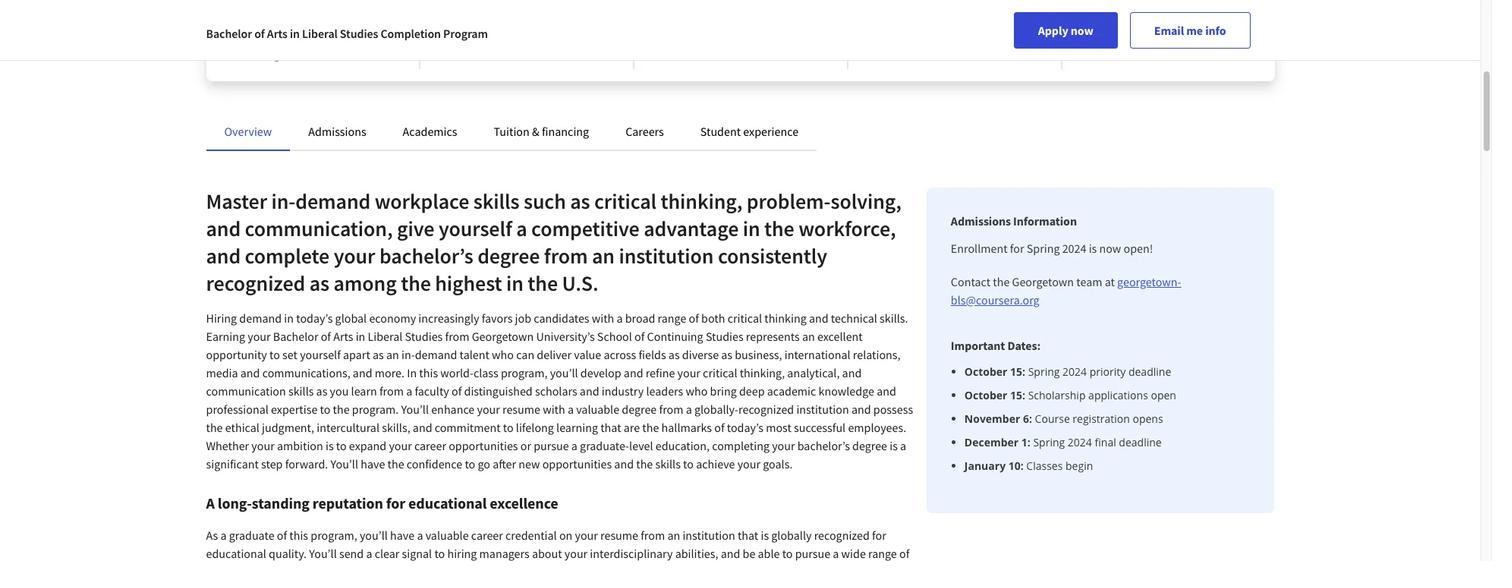 Task type: describe. For each thing, give the bounding box(es) containing it.
benefit
[[1087, 18, 1119, 32]]

to down intercultural
[[336, 438, 347, 453]]

clear
[[375, 546, 400, 561]]

problem-
[[747, 188, 831, 215]]

and down master
[[206, 242, 241, 270]]

forward.
[[285, 456, 328, 472]]

hiring
[[206, 311, 237, 326]]

expand
[[349, 438, 387, 453]]

a left "wide"
[[833, 546, 839, 561]]

georgetown-
[[1118, 274, 1182, 289]]

thinking, inside hiring demand in today's global economy increasingly favors job candidates with a broad range of both critical thinking and technical skills. earning your bachelor of arts in liberal studies from georgetown university's school of continuing studies represents an excellent opportunity to set yourself apart as an in-demand talent who can deliver value across fields as diverse as business, international relations, media and communications, and more. in this world-class program, you'll develop and refine your critical thinking, analytical, and communication skills as you learn from a faculty of distinguished scholars and industry leaders who bring deep academic knowledge and professional expertise to the program. you'll enhance your resume with a valuable degree from a globally-recognized institution and possess the ethical judgment, intercultural skills, and commitment to lifelong learning that are the hallmarks of today's most successful employees. whether your ambition is to expand your career opportunities or pursue a graduate-level education, completing your bachelor's degree is a significant step forward. you'll have the confidence to go after new opportunities and the skills to achieve your goals.
[[740, 365, 785, 380]]

program, inside the as a graduate of this program, you'll have a valuable career credential on your resume from an institution that is globally recognized for educational quality. you'll send a clear signal to hiring managers about your interdisciplinary abilities, and be able to pursue a wide range o
[[311, 528, 357, 543]]

recognized inside hiring demand in today's global economy increasingly favors job candidates with a broad range of both critical thinking and technical skills. earning your bachelor of arts in liberal studies from georgetown university's school of continuing studies represents an excellent opportunity to set yourself apart as an in-demand talent who can deliver value across fields as diverse as business, international relations, media and communications, and more. in this world-class program, you'll develop and refine your critical thinking, analytical, and communication skills as you learn from a faculty of distinguished scholars and industry leaders who bring deep academic knowledge and professional expertise to the program. you'll enhance your resume with a valuable degree from a globally-recognized institution and possess the ethical judgment, intercultural skills, and commitment to lifelong learning that are the hallmarks of today's most successful employees. whether your ambition is to expand your career opportunities or pursue a graduate-level education, completing your bachelor's degree is a significant step forward. you'll have the confidence to go after new opportunities and the skills to achieve your goals.
[[739, 402, 794, 417]]

is down intercultural
[[326, 438, 334, 453]]

your up "opportunity"
[[248, 329, 271, 344]]

as right diverse
[[722, 347, 733, 362]]

yourself inside master in-demand workplace skills such as critical thinking, problem-solving, and communication, give yourself a competitive advantage in the workforce, and complete your bachelor's degree from an institution consistently recognized as among the highest in the u.s.
[[439, 215, 512, 242]]

globally-
[[695, 402, 739, 417]]

0 vertical spatial opportunities
[[449, 438, 518, 453]]

at
[[1105, 274, 1115, 289]]

careers link
[[626, 124, 664, 139]]

a up signal
[[417, 528, 423, 543]]

1 horizontal spatial studies
[[405, 329, 443, 344]]

increasingly
[[419, 311, 480, 326]]

for inside learn when and where it works best for you.
[[873, 33, 885, 47]]

earn your credential from georgetown university school of continuing studies.
[[230, 18, 375, 62]]

overview
[[224, 124, 272, 139]]

&
[[532, 124, 540, 139]]

of down world-
[[452, 383, 462, 399]]

interdisciplinary
[[590, 546, 673, 561]]

set
[[283, 347, 298, 362]]

georgetown- bls@coursera.org link
[[951, 274, 1182, 308]]

student
[[701, 124, 741, 139]]

with inside engage in group discussions with professors and peers.
[[572, 18, 591, 32]]

from down leaders
[[659, 402, 684, 417]]

the down level
[[637, 456, 653, 472]]

from down increasingly
[[445, 329, 470, 344]]

yourself inside hiring demand in today's global economy increasingly favors job candidates with a broad range of both critical thinking and technical skills. earning your bachelor of arts in liberal studies from georgetown university's school of continuing studies represents an excellent opportunity to set yourself apart as an in-demand talent who can deliver value across fields as diverse as business, international relations, media and communications, and more. in this world-class program, you'll develop and refine your critical thinking, analytical, and communication skills as you learn from a faculty of distinguished scholars and industry leaders who bring deep academic knowledge and professional expertise to the program. you'll enhance your resume with a valuable degree from a globally-recognized institution and possess the ethical judgment, intercultural skills, and commitment to lifelong learning that are the hallmarks of today's most successful employees. whether your ambition is to expand your career opportunities or pursue a graduate-level education, completing your bachelor's degree is a significant step forward. you'll have the confidence to go after new opportunities and the skills to achieve your goals.
[[300, 347, 341, 362]]

a right the send
[[366, 546, 372, 561]]

a up the learning
[[568, 402, 574, 417]]

list containing october 15:
[[957, 364, 1251, 474]]

your down completing on the bottom
[[738, 456, 761, 472]]

10:
[[1009, 459, 1024, 473]]

2 horizontal spatial georgetown
[[1013, 274, 1075, 289]]

media
[[206, 365, 238, 380]]

possess
[[874, 402, 914, 417]]

you'll inside the as a graduate of this program, you'll have a valuable career credential on your resume from an institution that is globally recognized for educational quality. you'll send a clear signal to hiring managers about your interdisciplinary abilities, and be able to pursue a wide range o
[[360, 528, 388, 543]]

email me info
[[1155, 23, 1227, 38]]

deadline for spring 2024 priority deadline
[[1129, 364, 1172, 379]]

tuition
[[1192, 18, 1222, 32]]

and down develop in the bottom of the page
[[580, 383, 600, 399]]

list item containing january 10:
[[965, 458, 1251, 474]]

institution inside hiring demand in today's global economy increasingly favors job candidates with a broad range of both critical thinking and technical skills. earning your bachelor of arts in liberal studies from georgetown university's school of continuing studies represents an excellent opportunity to set yourself apart as an in-demand talent who can deliver value across fields as diverse as business, international relations, media and communications, and more. in this world-class program, you'll develop and refine your critical thinking, analytical, and communication skills as you learn from a faculty of distinguished scholars and industry leaders who bring deep academic knowledge and professional expertise to the program. you'll enhance your resume with a valuable degree from a globally-recognized institution and possess the ethical judgment, intercultural skills, and commitment to lifelong learning that are the hallmarks of today's most successful employees. whether your ambition is to expand your career opportunities or pursue a graduate-level education, completing your bachelor's degree is a significant step forward. you'll have the confidence to go after new opportunities and the skills to achieve your goals.
[[797, 402, 850, 417]]

priority
[[1090, 364, 1126, 379]]

in- inside hiring demand in today's global economy increasingly favors job candidates with a broad range of both critical thinking and technical skills. earning your bachelor of arts in liberal studies from georgetown university's school of continuing studies represents an excellent opportunity to set yourself apart as an in-demand talent who can deliver value across fields as diverse as business, international relations, media and communications, and more. in this world-class program, you'll develop and refine your critical thinking, analytical, and communication skills as you learn from a faculty of distinguished scholars and industry leaders who bring deep academic knowledge and professional expertise to the program. you'll enhance your resume with a valuable degree from a globally-recognized institution and possess the ethical judgment, intercultural skills, and commitment to lifelong learning that are the hallmarks of today's most successful employees. whether your ambition is to expand your career opportunities or pursue a graduate-level education, completing your bachelor's degree is a significant step forward. you'll have the confidence to go after new opportunities and the skills to achieve your goals.
[[402, 347, 415, 362]]

as up 'more.'
[[373, 347, 384, 362]]

and up industry
[[624, 365, 644, 380]]

and inside the as a graduate of this program, you'll have a valuable career credential on your resume from an institution that is globally recognized for educational quality. you'll send a clear signal to hiring managers about your interdisciplinary abilities, and be able to pursue a wide range o
[[721, 546, 741, 561]]

0 vertical spatial today's
[[296, 311, 333, 326]]

1 vertical spatial critical
[[728, 311, 762, 326]]

and inside engage in group discussions with professors and peers.
[[493, 33, 510, 47]]

solving,
[[831, 188, 902, 215]]

1 list item from the top
[[965, 364, 1251, 380]]

your up step
[[252, 438, 275, 453]]

your down on
[[565, 546, 588, 561]]

1 vertical spatial who
[[686, 383, 708, 399]]

a
[[206, 494, 215, 513]]

november 6: course registration opens
[[965, 412, 1164, 426]]

continuing inside hiring demand in today's global economy increasingly favors job candidates with a broad range of both critical thinking and technical skills. earning your bachelor of arts in liberal studies from georgetown university's school of continuing studies represents an excellent opportunity to set yourself apart as an in-demand talent who can deliver value across fields as diverse as business, international relations, media and communications, and more. in this world-class program, you'll develop and refine your critical thinking, analytical, and communication skills as you learn from a faculty of distinguished scholars and industry leaders who bring deep academic knowledge and professional expertise to the program. you'll enhance your resume with a valuable degree from a globally-recognized institution and possess the ethical judgment, intercultural skills, and commitment to lifelong learning that are the hallmarks of today's most successful employees. whether your ambition is to expand your career opportunities or pursue a graduate-level education, completing your bachelor's degree is a significant step forward. you'll have the confidence to go after new opportunities and the skills to achieve your goals.
[[647, 329, 704, 344]]

about
[[532, 546, 562, 561]]

analytical,
[[788, 365, 840, 380]]

georgetown inside earn your credential from georgetown university school of continuing studies.
[[230, 33, 285, 47]]

academics link
[[403, 124, 458, 139]]

critical inside master in-demand workplace skills such as critical thinking, problem-solving, and communication, give yourself a competitive advantage in the workforce, and complete your bachelor's degree from an institution consistently recognized as among the highest in the u.s.
[[595, 188, 657, 215]]

a up hallmarks
[[686, 402, 692, 417]]

school inside earn your credential from georgetown university school of continuing studies.
[[334, 33, 364, 47]]

able
[[758, 546, 780, 561]]

you'll inside the as a graduate of this program, you'll have a valuable career credential on your resume from an institution that is globally recognized for educational quality. you'll send a clear signal to hiring managers about your interdisciplinary abilities, and be able to pursue a wide range o
[[309, 546, 337, 561]]

contact
[[951, 274, 991, 289]]

technical
[[831, 311, 878, 326]]

in up job
[[507, 270, 524, 297]]

2 vertical spatial skills
[[656, 456, 681, 472]]

u.s.
[[562, 270, 599, 297]]

valuable inside hiring demand in today's global economy increasingly favors job candidates with a broad range of both critical thinking and technical skills. earning your bachelor of arts in liberal studies from georgetown university's school of continuing studies represents an excellent opportunity to set yourself apart as an in-demand talent who can deliver value across fields as diverse as business, international relations, media and communications, and more. in this world-class program, you'll develop and refine your critical thinking, analytical, and communication skills as you learn from a faculty of distinguished scholars and industry leaders who bring deep academic knowledge and professional expertise to the program. you'll enhance your resume with a valuable degree from a globally-recognized institution and possess the ethical judgment, intercultural skills, and commitment to lifelong learning that are the hallmarks of today's most successful employees. whether your ambition is to expand your career opportunities or pursue a graduate-level education, completing your bachelor's degree is a significant step forward. you'll have the confidence to go after new opportunities and the skills to achieve your goals.
[[576, 402, 620, 417]]

as right "such"
[[570, 188, 590, 215]]

to left set
[[270, 347, 280, 362]]

15: for scholarship applications open
[[1011, 388, 1026, 402]]

have inside hiring demand in today's global economy increasingly favors job candidates with a broad range of both critical thinking and technical skills. earning your bachelor of arts in liberal studies from georgetown university's school of continuing studies represents an excellent opportunity to set yourself apart as an in-demand talent who can deliver value across fields as diverse as business, international relations, media and communications, and more. in this world-class program, you'll develop and refine your critical thinking, analytical, and communication skills as you learn from a faculty of distinguished scholars and industry leaders who bring deep academic knowledge and professional expertise to the program. you'll enhance your resume with a valuable degree from a globally-recognized institution and possess the ethical judgment, intercultural skills, and commitment to lifelong learning that are the hallmarks of today's most successful employees. whether your ambition is to expand your career opportunities or pursue a graduate-level education, completing your bachelor's degree is a significant step forward. you'll have the confidence to go after new opportunities and the skills to achieve your goals.
[[361, 456, 385, 472]]

student experience
[[701, 124, 799, 139]]

november
[[965, 412, 1021, 426]]

you'll inside hiring demand in today's global economy increasingly favors job candidates with a broad range of both critical thinking and technical skills. earning your bachelor of arts in liberal studies from georgetown university's school of continuing studies represents an excellent opportunity to set yourself apart as an in-demand talent who can deliver value across fields as diverse as business, international relations, media and communications, and more. in this world-class program, you'll develop and refine your critical thinking, analytical, and communication skills as you learn from a faculty of distinguished scholars and industry leaders who bring deep academic knowledge and professional expertise to the program. you'll enhance your resume with a valuable degree from a globally-recognized institution and possess the ethical judgment, intercultural skills, and commitment to lifelong learning that are the hallmarks of today's most successful employees. whether your ambition is to expand your career opportunities or pursue a graduate-level education, completing your bachelor's degree is a significant step forward. you'll have the confidence to go after new opportunities and the skills to achieve your goals.
[[550, 365, 578, 380]]

me
[[1187, 23, 1204, 38]]

professors
[[445, 33, 491, 47]]

judgment,
[[262, 420, 314, 435]]

and inside learn when and where it works best for you.
[[927, 18, 944, 32]]

of inside the as a graduate of this program, you'll have a valuable career credential on your resume from an institution that is globally recognized for educational quality. you'll send a clear signal to hiring managers about your interdisciplinary abilities, and be able to pursue a wide range o
[[277, 528, 287, 543]]

deep
[[740, 383, 765, 399]]

recognized inside master in-demand workplace skills such as critical thinking, problem-solving, and communication, give yourself a competitive advantage in the workforce, and complete your bachelor's degree from an institution consistently recognized as among the highest in the u.s.
[[206, 270, 305, 297]]

lifelong
[[516, 420, 554, 435]]

highest
[[435, 270, 502, 297]]

talent
[[460, 347, 490, 362]]

range inside hiring demand in today's global economy increasingly favors job candidates with a broad range of both critical thinking and technical skills. earning your bachelor of arts in liberal studies from georgetown university's school of continuing studies represents an excellent opportunity to set yourself apart as an in-demand talent who can deliver value across fields as diverse as business, international relations, media and communications, and more. in this world-class program, you'll develop and refine your critical thinking, analytical, and communication skills as you learn from a faculty of distinguished scholars and industry leaders who bring deep academic knowledge and professional expertise to the program. you'll enhance your resume with a valuable degree from a globally-recognized institution and possess the ethical judgment, intercultural skills, and commitment to lifelong learning that are the hallmarks of today's most successful employees. whether your ambition is to expand your career opportunities or pursue a graduate-level education, completing your bachelor's degree is a significant step forward. you'll have the confidence to go after new opportunities and the skills to achieve your goals.
[[658, 311, 687, 326]]

2024 for final
[[1068, 435, 1093, 450]]

your down skills, on the left bottom
[[389, 438, 412, 453]]

faculty
[[415, 383, 449, 399]]

to left lifelong
[[503, 420, 514, 435]]

as left among
[[310, 270, 330, 297]]

spring for 15:
[[1029, 364, 1060, 379]]

managers
[[480, 546, 530, 561]]

and right skills, on the left bottom
[[413, 420, 432, 435]]

when
[[900, 18, 925, 32]]

1 horizontal spatial degree
[[622, 402, 657, 417]]

from down 'more.'
[[380, 383, 404, 399]]

hallmarks
[[662, 420, 712, 435]]

it
[[976, 18, 982, 32]]

affordable
[[1144, 18, 1190, 32]]

in up set
[[284, 311, 294, 326]]

the up economy
[[401, 270, 431, 297]]

pursue inside the as a graduate of this program, you'll have a valuable career credential on your resume from an institution that is globally recognized for educational quality. you'll send a clear signal to hiring managers about your interdisciplinary abilities, and be able to pursue a wide range o
[[796, 546, 831, 561]]

overview link
[[224, 124, 272, 139]]

excellent
[[818, 329, 863, 344]]

to down education,
[[683, 456, 694, 472]]

and down level
[[615, 456, 634, 472]]

bring
[[710, 383, 737, 399]]

peers.
[[512, 33, 539, 47]]

0 vertical spatial you'll
[[401, 402, 429, 417]]

the left workforce,
[[765, 215, 795, 242]]

ethical
[[225, 420, 260, 435]]

december 1: spring 2024 final deadline
[[965, 435, 1162, 450]]

favors
[[482, 311, 513, 326]]

in up apart at the bottom of page
[[356, 329, 366, 344]]

bls@coursera.org
[[951, 292, 1040, 308]]

abilities,
[[676, 546, 719, 561]]

educational inside the as a graduate of this program, you'll have a valuable career credential on your resume from an institution that is globally recognized for educational quality. you'll send a clear signal to hiring managers about your interdisciplinary abilities, and be able to pursue a wide range o
[[206, 546, 266, 561]]

from inside the as a graduate of this program, you'll have a valuable career credential on your resume from an institution that is globally recognized for educational quality. you'll send a clear signal to hiring managers about your interdisciplinary abilities, and be able to pursue a wide range o
[[641, 528, 665, 543]]

of right the earn
[[254, 26, 265, 41]]

quality.
[[269, 546, 307, 561]]

1 vertical spatial with
[[592, 311, 615, 326]]

employees.
[[848, 420, 907, 435]]

your inside master in-demand workplace skills such as critical thinking, problem-solving, and communication, give yourself a competitive advantage in the workforce, and complete your bachelor's degree from an institution consistently recognized as among the highest in the u.s.
[[334, 242, 375, 270]]

the up whether
[[206, 420, 223, 435]]

important dates:
[[951, 338, 1041, 353]]

october for october 15: scholarship applications open
[[965, 388, 1008, 402]]

scholarship
[[1029, 388, 1086, 402]]

the right are
[[643, 420, 659, 435]]

best
[[1013, 18, 1032, 32]]

is down employees. in the right of the page
[[890, 438, 898, 453]]

career inside hiring demand in today's global economy increasingly favors job candidates with a broad range of both critical thinking and technical skills. earning your bachelor of arts in liberal studies from georgetown university's school of continuing studies represents an excellent opportunity to set yourself apart as an in-demand talent who can deliver value across fields as diverse as business, international relations, media and communications, and more. in this world-class program, you'll develop and refine your critical thinking, analytical, and communication skills as you learn from a faculty of distinguished scholars and industry leaders who bring deep academic knowledge and professional expertise to the program. you'll enhance your resume with a valuable degree from a globally-recognized institution and possess the ethical judgment, intercultural skills, and commitment to lifelong learning that are the hallmarks of today's most successful employees. whether your ambition is to expand your career opportunities or pursue a graduate-level education, completing your bachelor's degree is a significant step forward. you'll have the confidence to go after new opportunities and the skills to achieve your goals.
[[415, 438, 446, 453]]

is up team
[[1089, 241, 1098, 256]]

and left complete
[[206, 215, 241, 242]]

georgetown- bls@coursera.org
[[951, 274, 1182, 308]]

applications
[[1089, 388, 1149, 402]]

admissions link
[[309, 124, 366, 139]]

to left 'go'
[[465, 456, 476, 472]]

to left hiring
[[435, 546, 445, 561]]

bachelor's inside hiring demand in today's global economy increasingly favors job candidates with a broad range of both critical thinking and technical skills. earning your bachelor of arts in liberal studies from georgetown university's school of continuing studies represents an excellent opportunity to set yourself apart as an in-demand talent who can deliver value across fields as diverse as business, international relations, media and communications, and more. in this world-class program, you'll develop and refine your critical thinking, analytical, and communication skills as you learn from a faculty of distinguished scholars and industry leaders who bring deep academic knowledge and professional expertise to the program. you'll enhance your resume with a valuable degree from a globally-recognized institution and possess the ethical judgment, intercultural skills, and commitment to lifelong learning that are the hallmarks of today's most successful employees. whether your ambition is to expand your career opportunities or pursue a graduate-level education, completing your bachelor's degree is a significant step forward. you'll have the confidence to go after new opportunities and the skills to achieve your goals.
[[798, 438, 850, 453]]

achieve
[[696, 456, 735, 472]]

and up excellent
[[809, 311, 829, 326]]

globally
[[772, 528, 812, 543]]

spring for for
[[1027, 241, 1060, 256]]

engage in group discussions with professors and peers.
[[445, 18, 591, 47]]

a right as
[[221, 528, 227, 543]]

spring for 1:
[[1034, 435, 1066, 450]]

deliver
[[537, 347, 572, 362]]

learning
[[557, 420, 598, 435]]

advantage
[[644, 215, 739, 242]]

and up communication
[[241, 365, 260, 380]]

open!
[[1124, 241, 1154, 256]]

a long-standing reputation for educational excellence
[[206, 494, 559, 513]]

the down skills, on the left bottom
[[388, 456, 404, 472]]

apply now button
[[1014, 12, 1118, 49]]

0 vertical spatial arts
[[267, 26, 288, 41]]

and up knowledge
[[843, 365, 862, 380]]

most
[[766, 420, 792, 435]]

completing
[[712, 438, 770, 453]]

1 vertical spatial opportunities
[[543, 456, 612, 472]]

world-
[[441, 365, 474, 380]]

1 vertical spatial you'll
[[331, 456, 358, 472]]

to down you
[[320, 402, 331, 417]]

resume inside hiring demand in today's global economy increasingly favors job candidates with a broad range of both critical thinking and technical skills. earning your bachelor of arts in liberal studies from georgetown university's school of continuing studies represents an excellent opportunity to set yourself apart as an in-demand talent who can deliver value across fields as diverse as business, international relations, media and communications, and more. in this world-class program, you'll develop and refine your critical thinking, analytical, and communication skills as you learn from a faculty of distinguished scholars and industry leaders who bring deep academic knowledge and professional expertise to the program. you'll enhance your resume with a valuable degree from a globally-recognized institution and possess the ethical judgment, intercultural skills, and commitment to lifelong learning that are the hallmarks of today's most successful employees. whether your ambition is to expand your career opportunities or pursue a graduate-level education, completing your bachelor's degree is a significant step forward. you'll have the confidence to go after new opportunities and the skills to achieve your goals.
[[503, 402, 541, 417]]

a down the learning
[[572, 438, 578, 453]]

that inside the as a graduate of this program, you'll have a valuable career credential on your resume from an institution that is globally recognized for educational quality. you'll send a clear signal to hiring managers about your interdisciplinary abilities, and be able to pursue a wide range o
[[738, 528, 759, 543]]

as
[[206, 528, 218, 543]]

and up possess
[[877, 383, 897, 399]]



Task type: locate. For each thing, give the bounding box(es) containing it.
0 vertical spatial critical
[[595, 188, 657, 215]]

and right tuition on the top right of the page
[[1224, 18, 1241, 32]]

0 horizontal spatial this
[[290, 528, 308, 543]]

studies right university
[[340, 26, 378, 41]]

0 horizontal spatial skills
[[289, 383, 314, 399]]

career up confidence
[[415, 438, 446, 453]]

skills inside master in-demand workplace skills such as critical thinking, problem-solving, and communication, give yourself a competitive advantage in the workforce, and complete your bachelor's degree from an institution consistently recognized as among the highest in the u.s.
[[474, 188, 520, 215]]

critical up bring
[[703, 365, 738, 380]]

list item down priority
[[965, 387, 1251, 403]]

thinking, inside master in-demand workplace skills such as critical thinking, problem-solving, and communication, give yourself a competitive advantage in the workforce, and complete your bachelor's degree from an institution consistently recognized as among the highest in the u.s.
[[661, 188, 743, 215]]

institution inside the as a graduate of this program, you'll have a valuable career credential on your resume from an institution that is globally recognized for educational quality. you'll send a clear signal to hiring managers about your interdisciplinary abilities, and be able to pursue a wide range o
[[683, 528, 736, 543]]

thinking, down "business,"
[[740, 365, 785, 380]]

of up quality.
[[277, 528, 287, 543]]

you'll
[[550, 365, 578, 380], [360, 528, 388, 543]]

of down 'globally-'
[[715, 420, 725, 435]]

1 vertical spatial institution
[[797, 402, 850, 417]]

master in-demand workplace skills such as critical thinking, problem-solving, and communication, give yourself a competitive advantage in the workforce, and complete your bachelor's degree from an institution consistently recognized as among the highest in the u.s.
[[206, 188, 902, 297]]

credential inside the as a graduate of this program, you'll have a valuable career credential on your resume from an institution that is globally recognized for educational quality. you'll send a clear signal to hiring managers about your interdisciplinary abilities, and be able to pursue a wide range o
[[506, 528, 557, 543]]

pursue
[[534, 438, 569, 453], [796, 546, 831, 561]]

yourself
[[439, 215, 512, 242], [300, 347, 341, 362]]

2024 for priority
[[1063, 364, 1087, 379]]

1 horizontal spatial opportunities
[[543, 456, 612, 472]]

1 horizontal spatial bachelor
[[273, 329, 319, 344]]

georgetown down enrollment for spring 2024 is now open!
[[1013, 274, 1075, 289]]

in-
[[271, 188, 296, 215], [402, 347, 415, 362]]

thinking
[[765, 311, 807, 326]]

consistently
[[718, 242, 828, 270]]

resume inside the as a graduate of this program, you'll have a valuable career credential on your resume from an institution that is globally recognized for educational quality. you'll send a clear signal to hiring managers about your interdisciplinary abilities, and be able to pursue a wide range o
[[601, 528, 639, 543]]

0 horizontal spatial demand
[[239, 311, 282, 326]]

1 horizontal spatial school
[[598, 329, 632, 344]]

critical down careers "link"
[[595, 188, 657, 215]]

signal
[[402, 546, 432, 561]]

georgetown down favors
[[472, 329, 534, 344]]

and left the be
[[721, 546, 741, 561]]

2 vertical spatial critical
[[703, 365, 738, 380]]

valuable inside the as a graduate of this program, you'll have a valuable career credential on your resume from an institution that is globally recognized for educational quality. you'll send a clear signal to hiring managers about your interdisciplinary abilities, and be able to pursue a wide range o
[[426, 528, 469, 543]]

an inside master in-demand workplace skills such as critical thinking, problem-solving, and communication, give yourself a competitive advantage in the workforce, and complete your bachelor's degree from an institution consistently recognized as among the highest in the u.s.
[[592, 242, 615, 270]]

educational down confidence
[[409, 494, 487, 513]]

as left you
[[316, 383, 328, 399]]

graduate
[[229, 528, 275, 543]]

15: for spring 2024 priority deadline
[[1011, 364, 1026, 379]]

0 horizontal spatial educational
[[206, 546, 266, 561]]

1 horizontal spatial today's
[[727, 420, 764, 435]]

1 vertical spatial you'll
[[360, 528, 388, 543]]

0 vertical spatial 15:
[[1011, 364, 1026, 379]]

of left 'both'
[[689, 311, 699, 326]]

learn
[[351, 383, 377, 399]]

1 vertical spatial in-
[[402, 347, 415, 362]]

today's
[[296, 311, 333, 326], [727, 420, 764, 435]]

enrollment for spring 2024 is now open!
[[951, 241, 1154, 256]]

0 vertical spatial skills
[[474, 188, 520, 215]]

in- inside master in-demand workplace skills such as critical thinking, problem-solving, and communication, give yourself a competitive advantage in the workforce, and complete your bachelor's degree from an institution consistently recognized as among the highest in the u.s.
[[271, 188, 296, 215]]

1:
[[1022, 435, 1031, 450]]

list item down registration
[[965, 434, 1251, 450]]

range
[[658, 311, 687, 326], [869, 546, 897, 561]]

2 vertical spatial 2024
[[1068, 435, 1093, 450]]

pursue inside hiring demand in today's global economy increasingly favors job candidates with a broad range of both critical thinking and technical skills. earning your bachelor of arts in liberal studies from georgetown university's school of continuing studies represents an excellent opportunity to set yourself apart as an in-demand talent who can deliver value across fields as diverse as business, international relations, media and communications, and more. in this world-class program, you'll develop and refine your critical thinking, analytical, and communication skills as you learn from a faculty of distinguished scholars and industry leaders who bring deep academic knowledge and professional expertise to the program. you'll enhance your resume with a valuable degree from a globally-recognized institution and possess the ethical judgment, intercultural skills, and commitment to lifelong learning that are the hallmarks of today's most successful employees. whether your ambition is to expand your career opportunities or pursue a graduate-level education, completing your bachelor's degree is a significant step forward. you'll have the confidence to go after new opportunities and the skills to achieve your goals.
[[534, 438, 569, 453]]

academic
[[768, 383, 817, 399]]

0 horizontal spatial school
[[334, 33, 364, 47]]

2 vertical spatial degree
[[853, 438, 888, 453]]

benefit from affordable tuition and flexible payments.
[[1087, 18, 1241, 47]]

yourself up the highest
[[439, 215, 512, 242]]

payments.
[[1121, 33, 1168, 47]]

skills down education,
[[656, 456, 681, 472]]

for inside the as a graduate of this program, you'll have a valuable career credential on your resume from an institution that is globally recognized for educational quality. you'll send a clear signal to hiring managers about your interdisciplinary abilities, and be able to pursue a wide range o
[[873, 528, 887, 543]]

refine
[[646, 365, 675, 380]]

institution up abilities,
[[683, 528, 736, 543]]

hiring
[[448, 546, 477, 561]]

degree inside master in-demand workplace skills such as critical thinking, problem-solving, and communication, give yourself a competitive advantage in the workforce, and complete your bachelor's degree from an institution consistently recognized as among the highest in the u.s.
[[478, 242, 540, 270]]

student experience link
[[701, 124, 799, 139]]

october up november
[[965, 388, 1008, 402]]

1 horizontal spatial now
[[1100, 241, 1122, 256]]

3 list item from the top
[[965, 411, 1251, 427]]

begin
[[1066, 459, 1094, 473]]

1 horizontal spatial liberal
[[368, 329, 403, 344]]

who
[[492, 347, 514, 362], [686, 383, 708, 399]]

from up 'interdisciplinary'
[[641, 528, 665, 543]]

0 horizontal spatial who
[[492, 347, 514, 362]]

0 vertical spatial that
[[601, 420, 622, 435]]

2 october from the top
[[965, 388, 1008, 402]]

0 vertical spatial thinking,
[[661, 188, 743, 215]]

2 vertical spatial with
[[543, 402, 565, 417]]

broad
[[626, 311, 656, 326]]

0 horizontal spatial studies
[[340, 26, 378, 41]]

skills.
[[880, 311, 909, 326]]

bachelor inside hiring demand in today's global economy increasingly favors job candidates with a broad range of both critical thinking and technical skills. earning your bachelor of arts in liberal studies from georgetown university's school of continuing studies represents an excellent opportunity to set yourself apart as an in-demand talent who can deliver value across fields as diverse as business, international relations, media and communications, and more. in this world-class program, you'll develop and refine your critical thinking, analytical, and communication skills as you learn from a faculty of distinguished scholars and industry leaders who bring deep academic knowledge and professional expertise to the program. you'll enhance your resume with a valuable degree from a globally-recognized institution and possess the ethical judgment, intercultural skills, and commitment to lifelong learning that are the hallmarks of today's most successful employees. whether your ambition is to expand your career opportunities or pursue a graduate-level education, completing your bachelor's degree is a significant step forward. you'll have the confidence to go after new opportunities and the skills to achieve your goals.
[[273, 329, 319, 344]]

that inside hiring demand in today's global economy increasingly favors job candidates with a broad range of both critical thinking and technical skills. earning your bachelor of arts in liberal studies from georgetown university's school of continuing studies represents an excellent opportunity to set yourself apart as an in-demand talent who can deliver value across fields as diverse as business, international relations, media and communications, and more. in this world-class program, you'll develop and refine your critical thinking, analytical, and communication skills as you learn from a faculty of distinguished scholars and industry leaders who bring deep academic knowledge and professional expertise to the program. you'll enhance your resume with a valuable degree from a globally-recognized institution and possess the ethical judgment, intercultural skills, and commitment to lifelong learning that are the hallmarks of today's most successful employees. whether your ambition is to expand your career opportunities or pursue a graduate-level education, completing your bachelor's degree is a significant step forward. you'll have the confidence to go after new opportunities and the skills to achieve your goals.
[[601, 420, 622, 435]]

2 horizontal spatial studies
[[706, 329, 744, 344]]

of left the completion
[[366, 33, 375, 47]]

an inside the as a graduate of this program, you'll have a valuable career credential on your resume from an institution that is globally recognized for educational quality. you'll send a clear signal to hiring managers about your interdisciplinary abilities, and be able to pursue a wide range o
[[668, 528, 681, 543]]

continuing inside earn your credential from georgetown university school of continuing studies.
[[230, 49, 280, 62]]

value
[[574, 347, 602, 362]]

class
[[474, 365, 499, 380]]

a down employees. in the right of the page
[[901, 438, 907, 453]]

from up payments.
[[1121, 18, 1142, 32]]

list
[[957, 364, 1251, 474]]

bachelor's down workplace
[[380, 242, 474, 270]]

the up bls@coursera.org
[[993, 274, 1010, 289]]

admissions for admissions information
[[951, 213, 1011, 229]]

who left the can
[[492, 347, 514, 362]]

1 vertical spatial yourself
[[300, 347, 341, 362]]

2024 for is
[[1063, 241, 1087, 256]]

pursue down globally on the bottom of page
[[796, 546, 831, 561]]

1 horizontal spatial have
[[390, 528, 415, 543]]

1 vertical spatial pursue
[[796, 546, 831, 561]]

in up studies.
[[290, 26, 300, 41]]

experience
[[744, 124, 799, 139]]

significant
[[206, 456, 259, 472]]

apply now
[[1039, 23, 1094, 38]]

0 vertical spatial school
[[334, 33, 364, 47]]

1 vertical spatial that
[[738, 528, 759, 543]]

your inside earn your credential from georgetown university school of continuing studies.
[[253, 18, 273, 32]]

program, up the send
[[311, 528, 357, 543]]

opportunities down graduate-
[[543, 456, 612, 472]]

1 vertical spatial georgetown
[[1013, 274, 1075, 289]]

0 vertical spatial bachelor
[[206, 26, 252, 41]]

1 horizontal spatial with
[[572, 18, 591, 32]]

2 horizontal spatial demand
[[415, 347, 457, 362]]

leaders
[[647, 383, 684, 399]]

1 vertical spatial thinking,
[[740, 365, 785, 380]]

open
[[1152, 388, 1177, 402]]

a down in
[[406, 383, 412, 399]]

enrollment
[[951, 241, 1008, 256]]

resume up 'interdisciplinary'
[[601, 528, 639, 543]]

team
[[1077, 274, 1103, 289]]

0 horizontal spatial bachelor's
[[380, 242, 474, 270]]

1 horizontal spatial educational
[[409, 494, 487, 513]]

you.
[[887, 33, 907, 47]]

0 vertical spatial liberal
[[302, 26, 338, 41]]

1 vertical spatial credential
[[506, 528, 557, 543]]

list item containing december 1:
[[965, 434, 1251, 450]]

have inside the as a graduate of this program, you'll have a valuable career credential on your resume from an institution that is globally recognized for educational quality. you'll send a clear signal to hiring managers about your interdisciplinary abilities, and be able to pursue a wide range o
[[390, 528, 415, 543]]

2024
[[1063, 241, 1087, 256], [1063, 364, 1087, 379], [1068, 435, 1093, 450]]

0 horizontal spatial now
[[1071, 23, 1094, 38]]

0 horizontal spatial recognized
[[206, 270, 305, 297]]

0 horizontal spatial credential
[[275, 18, 320, 32]]

2024 up team
[[1063, 241, 1087, 256]]

0 horizontal spatial today's
[[296, 311, 333, 326]]

have up signal
[[390, 528, 415, 543]]

in inside engage in group discussions with professors and peers.
[[479, 18, 488, 32]]

graduate-
[[580, 438, 630, 453]]

0 horizontal spatial in-
[[271, 188, 296, 215]]

in right advantage
[[743, 215, 761, 242]]

as a graduate of this program, you'll have a valuable career credential on your resume from an institution that is globally recognized for educational quality. you'll send a clear signal to hiring managers about your interdisciplinary abilities, and be able to pursue a wide range o
[[206, 528, 910, 561]]

1 horizontal spatial range
[[869, 546, 897, 561]]

1 horizontal spatial arts
[[334, 329, 353, 344]]

0 vertical spatial continuing
[[230, 49, 280, 62]]

0 vertical spatial valuable
[[576, 402, 620, 417]]

admissions
[[309, 124, 366, 139], [951, 213, 1011, 229]]

your up global
[[334, 242, 375, 270]]

resume
[[503, 402, 541, 417], [601, 528, 639, 543]]

or
[[521, 438, 532, 453]]

0 horizontal spatial you'll
[[360, 528, 388, 543]]

2 list item from the top
[[965, 387, 1251, 403]]

0 vertical spatial admissions
[[309, 124, 366, 139]]

valuable up hiring
[[426, 528, 469, 543]]

admissions for admissions
[[309, 124, 366, 139]]

1 vertical spatial continuing
[[647, 329, 704, 344]]

your down most at the right
[[772, 438, 795, 453]]

liberal inside hiring demand in today's global economy increasingly favors job candidates with a broad range of both critical thinking and technical skills. earning your bachelor of arts in liberal studies from georgetown university's school of continuing studies represents an excellent opportunity to set yourself apart as an in-demand talent who can deliver value across fields as diverse as business, international relations, media and communications, and more. in this world-class program, you'll develop and refine your critical thinking, analytical, and communication skills as you learn from a faculty of distinguished scholars and industry leaders who bring deep academic knowledge and professional expertise to the program. you'll enhance your resume with a valuable degree from a globally-recognized institution and possess the ethical judgment, intercultural skills, and commitment to lifelong learning that are the hallmarks of today's most successful employees. whether your ambition is to expand your career opportunities or pursue a graduate-level education, completing your bachelor's degree is a significant step forward. you'll have the confidence to go after new opportunities and the skills to achieve your goals.
[[368, 329, 403, 344]]

expertise
[[271, 402, 318, 417]]

demand
[[296, 188, 371, 215], [239, 311, 282, 326], [415, 347, 457, 362]]

0 horizontal spatial resume
[[503, 402, 541, 417]]

successful
[[794, 420, 846, 435]]

info
[[1206, 23, 1227, 38]]

0 vertical spatial bachelor's
[[380, 242, 474, 270]]

1 vertical spatial valuable
[[426, 528, 469, 543]]

admissions information
[[951, 213, 1077, 229]]

spring
[[1027, 241, 1060, 256], [1029, 364, 1060, 379], [1034, 435, 1066, 450]]

0 horizontal spatial yourself
[[300, 347, 341, 362]]

2024 up october 15: scholarship applications open
[[1063, 364, 1087, 379]]

studies down increasingly
[[405, 329, 443, 344]]

1 horizontal spatial resume
[[601, 528, 639, 543]]

deadline for spring 2024 final deadline
[[1120, 435, 1162, 450]]

educational down graduate
[[206, 546, 266, 561]]

a left "broad"
[[617, 311, 623, 326]]

2 vertical spatial demand
[[415, 347, 457, 362]]

range inside the as a graduate of this program, you'll have a valuable career credential on your resume from an institution that is globally recognized for educational quality. you'll send a clear signal to hiring managers about your interdisciplinary abilities, and be able to pursue a wide range o
[[869, 546, 897, 561]]

0 horizontal spatial valuable
[[426, 528, 469, 543]]

career inside the as a graduate of this program, you'll have a valuable career credential on your resume from an institution that is globally recognized for educational quality. you'll send a clear signal to hiring managers about your interdisciplinary abilities, and be able to pursue a wide range o
[[471, 528, 503, 543]]

0 vertical spatial have
[[361, 456, 385, 472]]

earn
[[230, 18, 251, 32]]

across
[[604, 347, 637, 362]]

2 vertical spatial spring
[[1034, 435, 1066, 450]]

level
[[630, 438, 653, 453]]

skills,
[[382, 420, 411, 435]]

0 vertical spatial degree
[[478, 242, 540, 270]]

bachelor's inside master in-demand workplace skills such as critical thinking, problem-solving, and communication, give yourself a competitive advantage in the workforce, and complete your bachelor's degree from an institution consistently recognized as among the highest in the u.s.
[[380, 242, 474, 270]]

school inside hiring demand in today's global economy increasingly favors job candidates with a broad range of both critical thinking and technical skills. earning your bachelor of arts in liberal studies from georgetown university's school of continuing studies represents an excellent opportunity to set yourself apart as an in-demand talent who can deliver value across fields as diverse as business, international relations, media and communications, and more. in this world-class program, you'll develop and refine your critical thinking, analytical, and communication skills as you learn from a faculty of distinguished scholars and industry leaders who bring deep academic knowledge and professional expertise to the program. you'll enhance your resume with a valuable degree from a globally-recognized institution and possess the ethical judgment, intercultural skills, and commitment to lifelong learning that are the hallmarks of today's most successful employees. whether your ambition is to expand your career opportunities or pursue a graduate-level education, completing your bachelor's degree is a significant step forward. you'll have the confidence to go after new opportunities and the skills to achieve your goals.
[[598, 329, 632, 344]]

range right "wide"
[[869, 546, 897, 561]]

1 vertical spatial spring
[[1029, 364, 1060, 379]]

1 vertical spatial program,
[[311, 528, 357, 543]]

arts inside hiring demand in today's global economy increasingly favors job candidates with a broad range of both critical thinking and technical skills. earning your bachelor of arts in liberal studies from georgetown university's school of continuing studies represents an excellent opportunity to set yourself apart as an in-demand talent who can deliver value across fields as diverse as business, international relations, media and communications, and more. in this world-class program, you'll develop and refine your critical thinking, analytical, and communication skills as you learn from a faculty of distinguished scholars and industry leaders who bring deep academic knowledge and professional expertise to the program. you'll enhance your resume with a valuable degree from a globally-recognized institution and possess the ethical judgment, intercultural skills, and commitment to lifelong learning that are the hallmarks of today's most successful employees. whether your ambition is to expand your career opportunities or pursue a graduate-level education, completing your bachelor's degree is a significant step forward. you'll have the confidence to go after new opportunities and the skills to achieve your goals.
[[334, 329, 353, 344]]

from inside master in-demand workplace skills such as critical thinking, problem-solving, and communication, give yourself a competitive advantage in the workforce, and complete your bachelor's degree from an institution consistently recognized as among the highest in the u.s.
[[544, 242, 588, 270]]

5 list item from the top
[[965, 458, 1251, 474]]

now left the open!
[[1100, 241, 1122, 256]]

to down globally on the bottom of page
[[783, 546, 793, 561]]

diverse
[[683, 347, 719, 362]]

1 vertical spatial bachelor
[[273, 329, 319, 344]]

1 vertical spatial recognized
[[739, 402, 794, 417]]

list item
[[965, 364, 1251, 380], [965, 387, 1251, 403], [965, 411, 1251, 427], [965, 434, 1251, 450], [965, 458, 1251, 474]]

as right fields
[[669, 347, 680, 362]]

relations,
[[853, 347, 901, 362]]

engage
[[445, 18, 477, 32]]

degree down employees. in the right of the page
[[853, 438, 888, 453]]

resume up lifelong
[[503, 402, 541, 417]]

you
[[330, 383, 349, 399]]

2 horizontal spatial recognized
[[815, 528, 870, 543]]

list item containing november 6:
[[965, 411, 1251, 427]]

1 vertical spatial have
[[390, 528, 415, 543]]

competitive
[[532, 215, 640, 242]]

distinguished
[[464, 383, 533, 399]]

spring right 1:
[[1034, 435, 1066, 450]]

ambition
[[277, 438, 323, 453]]

0 horizontal spatial with
[[543, 402, 565, 417]]

0 vertical spatial program,
[[501, 365, 548, 380]]

program, inside hiring demand in today's global economy increasingly favors job candidates with a broad range of both critical thinking and technical skills. earning your bachelor of arts in liberal studies from georgetown university's school of continuing studies represents an excellent opportunity to set yourself apart as an in-demand talent who can deliver value across fields as diverse as business, international relations, media and communications, and more. in this world-class program, you'll develop and refine your critical thinking, analytical, and communication skills as you learn from a faculty of distinguished scholars and industry leaders who bring deep academic knowledge and professional expertise to the program. you'll enhance your resume with a valuable degree from a globally-recognized institution and possess the ethical judgment, intercultural skills, and commitment to lifelong learning that are the hallmarks of today's most successful employees. whether your ambition is to expand your career opportunities or pursue a graduate-level education, completing your bachelor's degree is a significant step forward. you'll have the confidence to go after new opportunities and the skills to achieve your goals.
[[501, 365, 548, 380]]

2 vertical spatial recognized
[[815, 528, 870, 543]]

2 horizontal spatial skills
[[656, 456, 681, 472]]

1 vertical spatial 2024
[[1063, 364, 1087, 379]]

2 vertical spatial institution
[[683, 528, 736, 543]]

now inside "button"
[[1071, 23, 1094, 38]]

liberal up studies.
[[302, 26, 338, 41]]

is inside the as a graduate of this program, you'll have a valuable career credential on your resume from an institution that is globally recognized for educational quality. you'll send a clear signal to hiring managers about your interdisciplinary abilities, and be able to pursue a wide range o
[[761, 528, 769, 543]]

enhance
[[431, 402, 475, 417]]

credential inside earn your credential from georgetown university school of continuing studies.
[[275, 18, 320, 32]]

learn when and where it works best for you.
[[873, 18, 1032, 47]]

you'll down faculty
[[401, 402, 429, 417]]

your down distinguished
[[477, 402, 500, 417]]

and down knowledge
[[852, 402, 871, 417]]

continuing up fields
[[647, 329, 704, 344]]

demand up world-
[[415, 347, 457, 362]]

and up learn
[[353, 365, 373, 380]]

1 vertical spatial arts
[[334, 329, 353, 344]]

1 vertical spatial today's
[[727, 420, 764, 435]]

1 vertical spatial degree
[[622, 402, 657, 417]]

the down you
[[333, 402, 350, 417]]

2024 up begin
[[1068, 435, 1093, 450]]

completion
[[381, 26, 441, 41]]

1 vertical spatial school
[[598, 329, 632, 344]]

recognized inside the as a graduate of this program, you'll have a valuable career credential on your resume from an institution that is globally recognized for educational quality. you'll send a clear signal to hiring managers about your interdisciplinary abilities, and be able to pursue a wide range o
[[815, 528, 870, 543]]

you'll left the send
[[309, 546, 337, 561]]

0 vertical spatial demand
[[296, 188, 371, 215]]

1 15: from the top
[[1011, 364, 1026, 379]]

of
[[254, 26, 265, 41], [366, 33, 375, 47], [689, 311, 699, 326], [321, 329, 331, 344], [635, 329, 645, 344], [452, 383, 462, 399], [715, 420, 725, 435], [277, 528, 287, 543]]

from inside earn your credential from georgetown university school of continuing studies.
[[322, 18, 344, 32]]

deadline down the opens
[[1120, 435, 1162, 450]]

demand inside master in-demand workplace skills such as critical thinking, problem-solving, and communication, give yourself a competitive advantage in the workforce, and complete your bachelor's degree from an institution consistently recognized as among the highest in the u.s.
[[296, 188, 371, 215]]

list item down the final
[[965, 458, 1251, 474]]

1 horizontal spatial demand
[[296, 188, 371, 215]]

of up communications,
[[321, 329, 331, 344]]

this
[[419, 365, 438, 380], [290, 528, 308, 543]]

0 horizontal spatial admissions
[[309, 124, 366, 139]]

and inside 'benefit from affordable tuition and flexible payments.'
[[1224, 18, 1241, 32]]

the left u.s.
[[528, 270, 558, 297]]

with
[[572, 18, 591, 32], [592, 311, 615, 326], [543, 402, 565, 417]]

georgetown inside hiring demand in today's global economy increasingly favors job candidates with a broad range of both critical thinking and technical skills. earning your bachelor of arts in liberal studies from georgetown university's school of continuing studies represents an excellent opportunity to set yourself apart as an in-demand talent who can deliver value across fields as diverse as business, international relations, media and communications, and more. in this world-class program, you'll develop and refine your critical thinking, analytical, and communication skills as you learn from a faculty of distinguished scholars and industry leaders who bring deep academic knowledge and professional expertise to the program. you'll enhance your resume with a valuable degree from a globally-recognized institution and possess the ethical judgment, intercultural skills, and commitment to lifelong learning that are the hallmarks of today's most successful employees. whether your ambition is to expand your career opportunities or pursue a graduate-level education, completing your bachelor's degree is a significant step forward. you'll have the confidence to go after new opportunities and the skills to achieve your goals.
[[472, 329, 534, 344]]

liberal
[[302, 26, 338, 41], [368, 329, 403, 344]]

give
[[397, 215, 435, 242]]

4 list item from the top
[[965, 434, 1251, 450]]

hiring demand in today's global economy increasingly favors job candidates with a broad range of both critical thinking and technical skills. earning your bachelor of arts in liberal studies from georgetown university's school of continuing studies represents an excellent opportunity to set yourself apart as an in-demand talent who can deliver value across fields as diverse as business, international relations, media and communications, and more. in this world-class program, you'll develop and refine your critical thinking, analytical, and communication skills as you learn from a faculty of distinguished scholars and industry leaders who bring deep academic knowledge and professional expertise to the program. you'll enhance your resume with a valuable degree from a globally-recognized institution and possess the ethical judgment, intercultural skills, and commitment to lifelong learning that are the hallmarks of today's most successful employees. whether your ambition is to expand your career opportunities or pursue a graduate-level education, completing your bachelor's degree is a significant step forward. you'll have the confidence to go after new opportunities and the skills to achieve your goals.
[[206, 311, 914, 472]]

this inside the as a graduate of this program, you'll have a valuable career credential on your resume from an institution that is globally recognized for educational quality. you'll send a clear signal to hiring managers about your interdisciplinary abilities, and be able to pursue a wide range o
[[290, 528, 308, 543]]

this right in
[[419, 365, 438, 380]]

skills left "such"
[[474, 188, 520, 215]]

0 vertical spatial educational
[[409, 494, 487, 513]]

0 horizontal spatial liberal
[[302, 26, 338, 41]]

15: up the 6:
[[1011, 388, 1026, 402]]

works
[[984, 18, 1011, 32]]

2 15: from the top
[[1011, 388, 1026, 402]]

more.
[[375, 365, 405, 380]]

important
[[951, 338, 1006, 353]]

school right university
[[334, 33, 364, 47]]

email me info button
[[1130, 12, 1251, 49]]

from inside 'benefit from affordable tuition and flexible payments.'
[[1121, 18, 1142, 32]]

institution inside master in-demand workplace skills such as critical thinking, problem-solving, and communication, give yourself a competitive advantage in the workforce, and complete your bachelor's degree from an institution consistently recognized as among the highest in the u.s.
[[619, 242, 714, 270]]

from down "such"
[[544, 242, 588, 270]]

now right apply
[[1071, 23, 1094, 38]]

a inside master in-demand workplace skills such as critical thinking, problem-solving, and communication, give yourself a competitive advantage in the workforce, and complete your bachelor's degree from an institution consistently recognized as among the highest in the u.s.
[[517, 215, 527, 242]]

0 horizontal spatial program,
[[311, 528, 357, 543]]

1 october from the top
[[965, 364, 1008, 379]]

a left competitive
[[517, 215, 527, 242]]

institution
[[619, 242, 714, 270], [797, 402, 850, 417], [683, 528, 736, 543]]

1 vertical spatial demand
[[239, 311, 282, 326]]

1 vertical spatial skills
[[289, 383, 314, 399]]

bachelor
[[206, 26, 252, 41], [273, 329, 319, 344]]

for
[[873, 33, 885, 47], [1011, 241, 1025, 256], [386, 494, 406, 513], [873, 528, 887, 543]]

0 vertical spatial this
[[419, 365, 438, 380]]

learn
[[873, 18, 898, 32]]

where
[[946, 18, 973, 32]]

business,
[[735, 347, 783, 362]]

global
[[335, 311, 367, 326]]

professional
[[206, 402, 269, 417]]

1 horizontal spatial bachelor's
[[798, 438, 850, 453]]

after
[[493, 456, 516, 472]]

1 horizontal spatial skills
[[474, 188, 520, 215]]

1 horizontal spatial credential
[[506, 528, 557, 543]]

communications,
[[262, 365, 351, 380]]

2 horizontal spatial with
[[592, 311, 615, 326]]

program.
[[352, 402, 399, 417]]

october 15: spring 2024 priority deadline
[[965, 364, 1172, 379]]

of down "broad"
[[635, 329, 645, 344]]

this up quality.
[[290, 528, 308, 543]]

in- up in
[[402, 347, 415, 362]]

1 horizontal spatial admissions
[[951, 213, 1011, 229]]

1 vertical spatial 15:
[[1011, 388, 1026, 402]]

your down diverse
[[678, 365, 701, 380]]

october for october 15: spring 2024 priority deadline
[[965, 364, 1008, 379]]

reputation
[[313, 494, 383, 513]]

of inside earn your credential from georgetown university school of continuing studies.
[[366, 33, 375, 47]]

international
[[785, 347, 851, 362]]

0 horizontal spatial bachelor
[[206, 26, 252, 41]]

0 horizontal spatial arts
[[267, 26, 288, 41]]

your right on
[[575, 528, 598, 543]]

1 horizontal spatial program,
[[501, 365, 548, 380]]

an
[[592, 242, 615, 270], [803, 329, 815, 344], [386, 347, 399, 362], [668, 528, 681, 543]]

credential up university
[[275, 18, 320, 32]]

that up the be
[[738, 528, 759, 543]]

this inside hiring demand in today's global economy increasingly favors job candidates with a broad range of both critical thinking and technical skills. earning your bachelor of arts in liberal studies from georgetown university's school of continuing studies represents an excellent opportunity to set yourself apart as an in-demand talent who can deliver value across fields as diverse as business, international relations, media and communications, and more. in this world-class program, you'll develop and refine your critical thinking, analytical, and communication skills as you learn from a faculty of distinguished scholars and industry leaders who bring deep academic knowledge and professional expertise to the program. you'll enhance your resume with a valuable degree from a globally-recognized institution and possess the ethical judgment, intercultural skills, and commitment to lifelong learning that are the hallmarks of today's most successful employees. whether your ambition is to expand your career opportunities or pursue a graduate-level education, completing your bachelor's degree is a significant step forward. you'll have the confidence to go after new opportunities and the skills to achieve your goals.
[[419, 365, 438, 380]]

0 vertical spatial in-
[[271, 188, 296, 215]]

0 vertical spatial now
[[1071, 23, 1094, 38]]

january 10: classes begin
[[965, 459, 1094, 473]]

are
[[624, 420, 640, 435]]



Task type: vqa. For each thing, say whether or not it's contained in the screenshot.
Spring 2024 priority deadline deadline
yes



